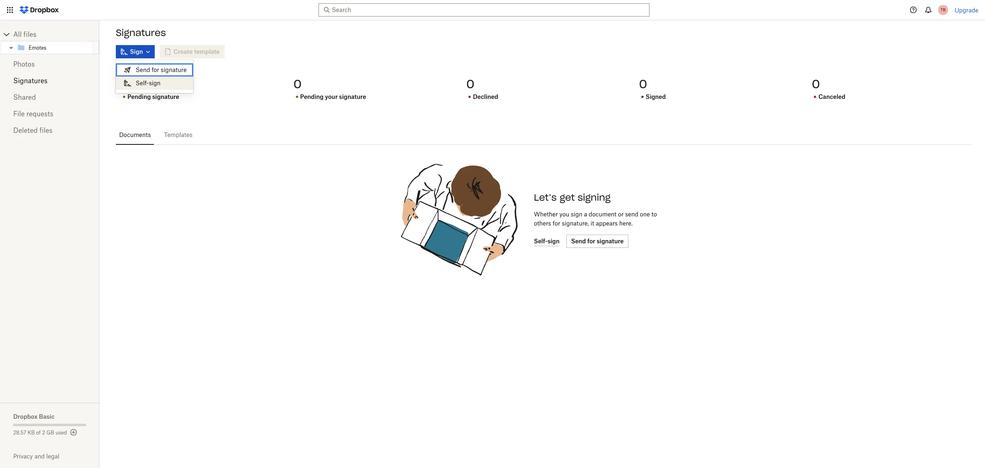 Task type: vqa. For each thing, say whether or not it's contained in the screenshot.
Any folder's folder
no



Task type: describe. For each thing, give the bounding box(es) containing it.
declined
[[473, 93, 498, 100]]

signature for send for signature
[[161, 66, 187, 73]]

templates tab
[[161, 125, 196, 145]]

appears
[[596, 220, 618, 227]]

all files
[[13, 30, 36, 38]]

0 for pending signature
[[121, 77, 129, 91]]

document
[[589, 211, 617, 218]]

global header element
[[0, 0, 985, 20]]

get more space image
[[69, 427, 78, 437]]

upgrade
[[955, 6, 979, 13]]

28.57 kb of 2 gb used
[[13, 430, 67, 436]]

privacy and legal
[[13, 453, 59, 460]]

let's
[[534, 192, 557, 203]]

send
[[625, 211, 638, 218]]

0 for signed
[[639, 77, 647, 91]]

file requests link
[[13, 106, 86, 122]]

here.
[[619, 220, 633, 227]]

let's get signing
[[534, 192, 611, 203]]

emotes link
[[17, 43, 91, 53]]

dropbox
[[13, 413, 37, 420]]

upgrade link
[[955, 6, 979, 13]]

deleted files
[[13, 126, 52, 134]]

legal
[[46, 453, 59, 460]]

to
[[652, 211, 657, 218]]

self-
[[136, 79, 149, 86]]

2
[[42, 430, 45, 436]]

pending signature
[[127, 93, 179, 100]]

others
[[534, 220, 551, 227]]

pending for pending your signature
[[300, 93, 324, 100]]

or
[[618, 211, 624, 218]]

tab list containing documents
[[116, 125, 972, 145]]

signature,
[[562, 220, 589, 227]]

all
[[13, 30, 22, 38]]

templates
[[164, 131, 193, 138]]

28.57
[[13, 430, 26, 436]]

signature down self-sign menu item
[[152, 93, 179, 100]]

files for all files
[[23, 30, 36, 38]]

a
[[584, 211, 587, 218]]

for inside whether you sign a document or send one to others for signature, it appears here.
[[553, 220, 560, 227]]

1 horizontal spatial signatures
[[116, 27, 166, 38]]

basic
[[39, 413, 54, 420]]

sign inside menu item
[[149, 79, 161, 86]]



Task type: locate. For each thing, give the bounding box(es) containing it.
signature right your
[[339, 93, 366, 100]]

files
[[23, 30, 36, 38], [39, 126, 52, 134]]

whether
[[534, 211, 558, 218]]

documents tab
[[116, 125, 154, 145]]

all files link
[[13, 28, 99, 41]]

files inside all files link
[[23, 30, 36, 38]]

signatures up the shared
[[13, 77, 47, 85]]

0 vertical spatial sign
[[149, 79, 161, 86]]

0
[[121, 77, 129, 91], [294, 77, 302, 91], [466, 77, 474, 91], [639, 77, 647, 91], [812, 77, 820, 91]]

privacy
[[13, 453, 33, 460]]

files inside deleted files link
[[39, 126, 52, 134]]

sign down send for signature menu item
[[149, 79, 161, 86]]

for
[[152, 66, 159, 73], [553, 220, 560, 227]]

1 0 from the left
[[121, 77, 129, 91]]

0 for canceled
[[812, 77, 820, 91]]

file
[[13, 110, 25, 118]]

0 up signed
[[639, 77, 647, 91]]

signatures
[[116, 27, 166, 38], [13, 77, 47, 85]]

documents
[[119, 131, 151, 138]]

1 horizontal spatial sign
[[571, 211, 583, 218]]

files right all
[[23, 30, 36, 38]]

1 horizontal spatial for
[[553, 220, 560, 227]]

4 0 from the left
[[639, 77, 647, 91]]

0 vertical spatial files
[[23, 30, 36, 38]]

signature inside menu item
[[161, 66, 187, 73]]

dropbox basic
[[13, 413, 54, 420]]

0 left self-
[[121, 77, 129, 91]]

0 horizontal spatial signatures
[[13, 77, 47, 85]]

privacy and legal link
[[13, 453, 99, 460]]

canceled
[[819, 93, 846, 100]]

1 vertical spatial for
[[553, 220, 560, 227]]

used
[[56, 430, 67, 436]]

2 pending from the left
[[300, 93, 324, 100]]

signatures up send
[[116, 27, 166, 38]]

for right send
[[152, 66, 159, 73]]

sign inside whether you sign a document or send one to others for signature, it appears here.
[[571, 211, 583, 218]]

pending down self-
[[127, 93, 151, 100]]

photos
[[13, 60, 35, 68]]

pending
[[127, 93, 151, 100], [300, 93, 324, 100]]

1 vertical spatial signatures
[[13, 77, 47, 85]]

for down you
[[553, 220, 560, 227]]

0 for declined
[[466, 77, 474, 91]]

send for signature
[[136, 66, 187, 73]]

kb
[[28, 430, 35, 436]]

all files tree
[[1, 28, 99, 54]]

0 up declined
[[466, 77, 474, 91]]

pending left your
[[300, 93, 324, 100]]

file requests
[[13, 110, 53, 118]]

files for deleted files
[[39, 126, 52, 134]]

dropbox logo - go to the homepage image
[[17, 3, 62, 17]]

emotes
[[29, 44, 46, 51]]

0 for pending your signature
[[294, 77, 302, 91]]

signature up self-sign menu item
[[161, 66, 187, 73]]

5 0 from the left
[[812, 77, 820, 91]]

0 up canceled
[[812, 77, 820, 91]]

your
[[325, 93, 338, 100]]

1 vertical spatial sign
[[571, 211, 583, 218]]

it
[[591, 220, 594, 227]]

3 0 from the left
[[466, 77, 474, 91]]

get
[[560, 192, 575, 203]]

signing
[[578, 192, 611, 203]]

pending for pending signature
[[127, 93, 151, 100]]

send for signature menu item
[[116, 63, 193, 77]]

pending your signature
[[300, 93, 366, 100]]

signatures link
[[13, 72, 86, 89]]

deleted files link
[[13, 122, 86, 139]]

2 0 from the left
[[294, 77, 302, 91]]

sign left a
[[571, 211, 583, 218]]

0 vertical spatial for
[[152, 66, 159, 73]]

0 horizontal spatial pending
[[127, 93, 151, 100]]

whether you sign a document or send one to others for signature, it appears here.
[[534, 211, 657, 227]]

self-sign
[[136, 79, 161, 86]]

gb
[[46, 430, 54, 436]]

requests
[[26, 110, 53, 118]]

0 horizontal spatial files
[[23, 30, 36, 38]]

send
[[136, 66, 150, 73]]

and
[[34, 453, 45, 460]]

photos link
[[13, 56, 86, 72]]

shared link
[[13, 89, 86, 106]]

signed
[[646, 93, 666, 100]]

1 horizontal spatial files
[[39, 126, 52, 134]]

for inside menu item
[[152, 66, 159, 73]]

signature
[[161, 66, 187, 73], [152, 93, 179, 100], [339, 93, 366, 100]]

of
[[36, 430, 41, 436]]

one
[[640, 211, 650, 218]]

1 vertical spatial files
[[39, 126, 52, 134]]

1 pending from the left
[[127, 93, 151, 100]]

tab list
[[116, 125, 972, 145]]

0 up pending your signature
[[294, 77, 302, 91]]

1 horizontal spatial pending
[[300, 93, 324, 100]]

deleted
[[13, 126, 38, 134]]

you
[[560, 211, 569, 218]]

shared
[[13, 93, 36, 101]]

self-sign menu item
[[116, 77, 193, 90]]

0 horizontal spatial for
[[152, 66, 159, 73]]

sign
[[149, 79, 161, 86], [571, 211, 583, 218]]

0 vertical spatial signatures
[[116, 27, 166, 38]]

0 horizontal spatial sign
[[149, 79, 161, 86]]

signature for pending your signature
[[339, 93, 366, 100]]

files down file requests link
[[39, 126, 52, 134]]



